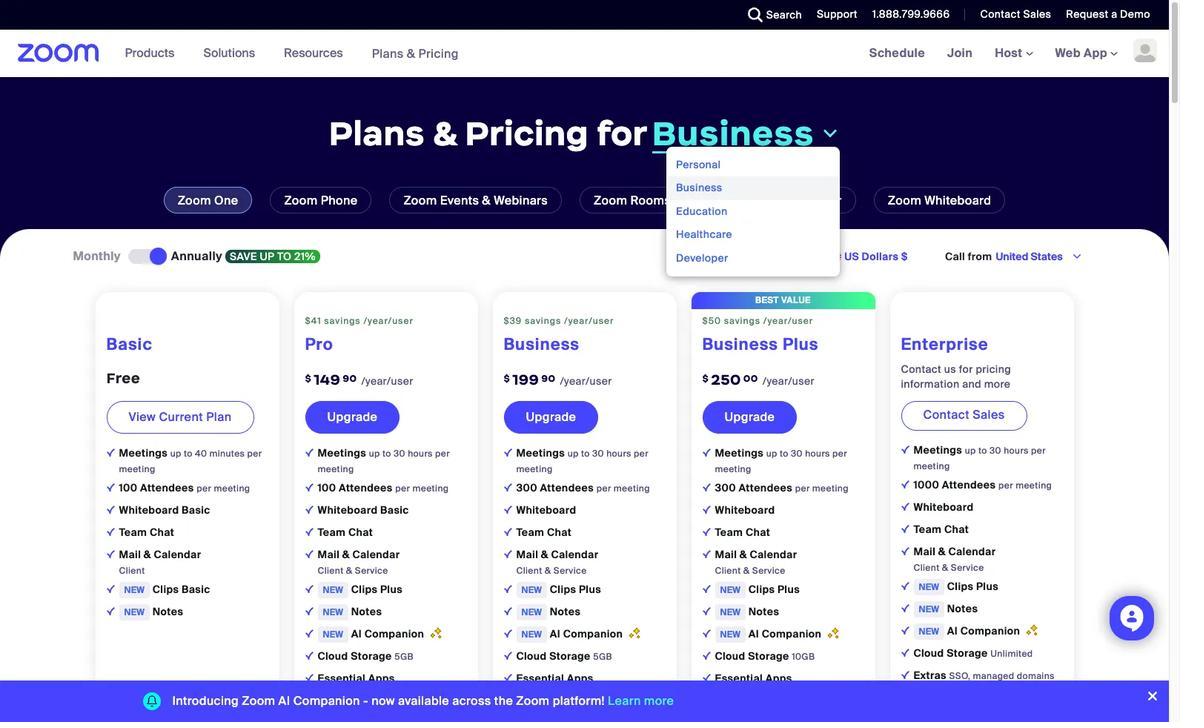 Task type: locate. For each thing, give the bounding box(es) containing it.
5gb up introducing zoom ai companion - now available across the zoom platform! learn more
[[395, 651, 414, 663]]

up inside annually save up to 21%
[[260, 250, 275, 263]]

$ left the 199
[[504, 372, 510, 385]]

2 upgrade from the left
[[526, 409, 576, 425]]

90 inside $ 149 90 /year/user
[[343, 372, 357, 385]]

5gb
[[395, 651, 414, 663], [593, 651, 612, 663]]

1 vertical spatial contact sales
[[923, 407, 1005, 422]]

0 horizontal spatial apps
[[382, 687, 403, 699]]

banner
[[0, 30, 1169, 78]]

plans
[[372, 46, 404, 61], [329, 112, 425, 155]]

year
[[426, 687, 445, 699], [625, 687, 644, 699], [823, 687, 842, 699]]

zoom phone
[[284, 193, 358, 208]]

apply) left available
[[348, 700, 375, 712]]

/year/user down the best value
[[763, 315, 813, 327]]

1 5gb from the left
[[395, 651, 414, 663]]

apps down 10gb
[[779, 687, 801, 699]]

1 horizontal spatial year
[[625, 687, 644, 699]]

include image for view current plan 'link'
[[106, 448, 115, 457]]

menu containing personal
[[666, 147, 840, 276]]

1 horizontal spatial upgrade
[[526, 409, 576, 425]]

best value
[[755, 294, 811, 306]]

1 whiteboard basic from the left
[[119, 503, 210, 517]]

zoom left events
[[404, 193, 437, 208]]

1 horizontal spatial 100
[[318, 481, 336, 494]]

/year/user inside $ 149 90 /year/user
[[361, 374, 413, 388]]

1 apply) from the left
[[348, 700, 375, 712]]

1 apps from the left
[[368, 672, 395, 685]]

(terms down cloud storage 10gb at the right bottom of the page
[[715, 700, 743, 712]]

/year/user
[[364, 315, 413, 327], [564, 315, 614, 327], [763, 315, 813, 327], [361, 374, 413, 388], [560, 374, 612, 388], [763, 374, 815, 388]]

1 300 attendees per meeting from the left
[[516, 481, 650, 494]]

savings inside $41 savings /year/user pro
[[324, 315, 361, 327]]

2 90 from the left
[[541, 372, 556, 385]]

$ for business
[[504, 372, 510, 385]]

2 horizontal spatial essential apps free premium apps for 1 year (terms apply)
[[715, 672, 842, 712]]

upgrade down $ 149 90 /year/user
[[327, 409, 378, 425]]

zoom left rooms
[[594, 193, 627, 208]]

1 horizontal spatial whiteboard basic
[[318, 503, 409, 517]]

web
[[1055, 45, 1081, 61]]

1
[[420, 687, 424, 699], [619, 687, 622, 699], [818, 687, 821, 699]]

companion
[[960, 624, 1020, 637], [364, 627, 424, 640], [563, 627, 623, 640], [762, 627, 822, 640], [293, 693, 360, 709]]

up to 30 hours per meeting
[[914, 445, 1046, 472], [318, 448, 450, 475], [516, 448, 649, 475], [715, 448, 847, 475]]

upgrade link down $ 199 90 /year/user at the bottom
[[504, 401, 599, 434]]

banner containing products
[[0, 30, 1169, 78]]

upgrade for pro
[[327, 409, 378, 425]]

apps up platform! at the bottom
[[567, 672, 594, 685]]

2 apps from the left
[[567, 672, 594, 685]]

zoom up dollars
[[888, 193, 921, 208]]

notes
[[947, 602, 978, 615], [153, 605, 183, 618], [351, 605, 382, 618], [550, 605, 581, 618], [749, 605, 779, 618]]

more
[[984, 377, 1011, 391], [923, 686, 945, 697], [644, 693, 674, 709]]

2 horizontal spatial apps
[[779, 687, 801, 699]]

0 horizontal spatial (terms
[[318, 700, 346, 712]]

2 horizontal spatial premium
[[737, 687, 776, 699]]

annually save up to 21%
[[171, 248, 316, 264]]

upgrade down $ 199 90 /year/user at the bottom
[[526, 409, 576, 425]]

new inside new clips basic
[[124, 584, 145, 596]]

300 for cloud storage 10gb
[[715, 481, 736, 494]]

2 horizontal spatial apps
[[766, 672, 792, 685]]

1 horizontal spatial 5gb
[[593, 651, 612, 663]]

apps down cloud storage 10gb at the right bottom of the page
[[766, 672, 792, 685]]

1 horizontal spatial 300
[[715, 481, 736, 494]]

plan
[[206, 409, 232, 425]]

1 upgrade from the left
[[327, 409, 378, 425]]

dollars
[[862, 250, 899, 263]]

zoom for zoom rooms
[[594, 193, 627, 208]]

& inside sso, managed domains & more
[[914, 686, 920, 697]]

plans & pricing link
[[372, 46, 459, 61], [372, 46, 459, 61]]

essential
[[318, 672, 366, 685], [516, 672, 564, 685], [715, 672, 763, 685]]

zoom left phone
[[284, 193, 318, 208]]

1 horizontal spatial apps
[[580, 687, 602, 699]]

$ right dollars
[[901, 250, 908, 263]]

contact up information
[[901, 362, 942, 376]]

2 cloud storage 5gb from the left
[[516, 649, 612, 663]]

us
[[844, 250, 859, 263]]

0 horizontal spatial whiteboard basic
[[119, 503, 210, 517]]

request a demo link
[[1055, 0, 1169, 30], [1066, 7, 1150, 21]]

1 horizontal spatial sales
[[1023, 7, 1051, 21]]

2 100 from the left
[[318, 481, 336, 494]]

0 horizontal spatial 300
[[516, 481, 537, 494]]

/year/user inside $ 199 90 /year/user
[[560, 374, 612, 388]]

the
[[494, 693, 513, 709]]

$ inside $ 250 00 /year/user
[[702, 372, 709, 385]]

$ inside $ 199 90 /year/user
[[504, 372, 510, 385]]

cloud storage 5gb up platform! at the bottom
[[516, 649, 612, 663]]

$50 savings /year/user business plus
[[702, 315, 819, 355]]

menu
[[666, 147, 840, 276]]

(terms for business
[[516, 700, 544, 712]]

300 attendees per meeting for cloud storage 10gb
[[715, 481, 849, 494]]

for
[[597, 112, 648, 155], [959, 362, 973, 376], [406, 687, 418, 699], [604, 687, 616, 699], [803, 687, 815, 699]]

calendar inside mail & calendar client
[[154, 548, 201, 561]]

2 (terms from the left
[[516, 700, 544, 712]]

1 horizontal spatial 90
[[541, 372, 556, 385]]

us dollars $
[[844, 250, 908, 263]]

contact left center
[[753, 193, 799, 208]]

whiteboard basic for view current plan
[[119, 503, 210, 517]]

/year/user down $39 savings /year/user business
[[560, 374, 612, 388]]

2 horizontal spatial upgrade
[[725, 409, 775, 425]]

100 attendees per meeting
[[119, 481, 250, 494], [318, 481, 449, 494]]

$41 savings /year/user pro
[[305, 315, 413, 355]]

1000
[[914, 478, 939, 491]]

contact
[[980, 7, 1021, 21], [753, 193, 799, 208], [901, 362, 942, 376], [923, 407, 970, 422]]

premium left available
[[340, 687, 379, 699]]

1 essential apps free premium apps for 1 year (terms apply) from the left
[[318, 672, 445, 712]]

1 vertical spatial pricing
[[465, 112, 589, 155]]

0 horizontal spatial more
[[644, 693, 674, 709]]

1 horizontal spatial premium
[[539, 687, 578, 699]]

1 horizontal spatial (terms
[[516, 700, 544, 712]]

2 premium from the left
[[539, 687, 578, 699]]

upgrade
[[327, 409, 378, 425], [526, 409, 576, 425], [725, 409, 775, 425]]

2 300 from the left
[[715, 481, 736, 494]]

1 (terms from the left
[[318, 700, 346, 712]]

business up the 'personal'
[[652, 112, 814, 155]]

show options image
[[1071, 251, 1083, 263]]

business inside $50 savings /year/user business plus
[[702, 333, 778, 355]]

per
[[1031, 445, 1046, 457], [247, 448, 262, 459], [435, 448, 450, 459], [634, 448, 649, 459], [833, 448, 847, 459], [998, 480, 1013, 491], [197, 482, 211, 494], [395, 482, 410, 494], [597, 482, 611, 494], [795, 482, 810, 494]]

essential for pro
[[318, 672, 366, 685]]

calendar
[[948, 545, 996, 558], [154, 548, 201, 561], [352, 548, 400, 561], [551, 548, 599, 561], [750, 548, 797, 561]]

zoom right introducing
[[242, 693, 275, 709]]

essential up -
[[318, 672, 366, 685]]

2 horizontal spatial essential
[[715, 672, 763, 685]]

-
[[363, 693, 368, 709]]

chat
[[944, 523, 969, 536], [150, 525, 174, 539], [348, 525, 373, 539], [547, 525, 572, 539], [746, 525, 770, 539]]

/year/user right '00'
[[763, 374, 815, 388]]

zoom
[[178, 193, 211, 208], [284, 193, 318, 208], [404, 193, 437, 208], [594, 193, 627, 208], [717, 193, 750, 208], [888, 193, 921, 208], [242, 693, 275, 709], [516, 693, 550, 709]]

3 apps from the left
[[766, 672, 792, 685]]

1 upgrade link from the left
[[305, 401, 400, 434]]

across
[[452, 693, 491, 709]]

2 horizontal spatial more
[[984, 377, 1011, 391]]

0 horizontal spatial upgrade link
[[305, 401, 400, 434]]

business up '00'
[[702, 333, 778, 355]]

upgrade down $ 250 00 /year/user
[[725, 409, 775, 425]]

plans for plans & pricing for
[[329, 112, 425, 155]]

1 horizontal spatial savings
[[525, 315, 561, 327]]

enterprise contact us for pricing information and more
[[901, 333, 1011, 391]]

zoom for zoom phone
[[284, 193, 318, 208]]

support link
[[806, 0, 861, 30], [817, 7, 858, 21]]

2 savings from the left
[[525, 315, 561, 327]]

2 horizontal spatial apply)
[[745, 700, 772, 712]]

/year/user up $199.90 per year per user element
[[564, 315, 614, 327]]

2 horizontal spatial year
[[823, 687, 842, 699]]

sso, managed domains & more
[[914, 670, 1055, 697]]

/year/user inside $41 savings /year/user pro
[[364, 315, 413, 327]]

(terms right the
[[516, 700, 544, 712]]

1 horizontal spatial more
[[923, 686, 945, 697]]

team
[[914, 523, 942, 536], [119, 525, 147, 539], [318, 525, 346, 539], [516, 525, 544, 539], [715, 525, 743, 539]]

upgrade link down $ 250 00 /year/user
[[702, 401, 797, 434]]

1 horizontal spatial apply)
[[547, 700, 573, 712]]

upgrade link for business
[[504, 401, 599, 434]]

2 essential apps free premium apps for 1 year (terms apply) from the left
[[516, 672, 644, 712]]

1 horizontal spatial essential
[[516, 672, 564, 685]]

essential apps free premium apps for 1 year (terms apply)
[[318, 672, 445, 712], [516, 672, 644, 712], [715, 672, 842, 712]]

cloud storage 5gb up -
[[318, 649, 414, 663]]

zoom up healthcare
[[717, 193, 750, 208]]

(terms left -
[[318, 700, 346, 712]]

1 horizontal spatial 100 attendees per meeting
[[318, 481, 449, 494]]

companion up 10gb
[[762, 627, 822, 640]]

new
[[919, 581, 939, 593], [124, 584, 145, 596], [323, 584, 343, 596], [522, 584, 542, 596], [720, 584, 741, 596], [919, 603, 939, 615], [124, 606, 145, 618], [323, 606, 343, 618], [522, 606, 542, 618], [720, 606, 741, 618], [919, 626, 939, 637], [323, 629, 343, 640], [522, 629, 542, 640], [720, 629, 741, 640]]

for inside enterprise contact us for pricing information and more
[[959, 362, 973, 376]]

0 horizontal spatial pricing
[[418, 46, 459, 61]]

contact sales up host dropdown button
[[980, 7, 1051, 21]]

$ for business plus
[[702, 372, 709, 385]]

include image
[[901, 445, 909, 454], [702, 448, 711, 457], [504, 674, 512, 682], [702, 674, 711, 682]]

2 whiteboard basic from the left
[[318, 503, 409, 517]]

1 300 from the left
[[516, 481, 537, 494]]

mail inside mail & calendar client
[[119, 548, 141, 561]]

contact down information
[[923, 407, 970, 422]]

plans & pricing
[[372, 46, 459, 61]]

2 year from the left
[[625, 687, 644, 699]]

zoom events & webinars
[[404, 193, 548, 208]]

3 year from the left
[[823, 687, 842, 699]]

savings right the $39
[[525, 315, 561, 327]]

1 apps from the left
[[382, 687, 403, 699]]

$ inside $ 149 90 /year/user
[[305, 372, 311, 385]]

more down extras
[[923, 686, 945, 697]]

1 horizontal spatial essential apps free premium apps for 1 year (terms apply)
[[516, 672, 644, 712]]

ok image
[[504, 483, 512, 491], [901, 502, 909, 511], [106, 505, 115, 514], [702, 505, 711, 514], [305, 528, 313, 536], [504, 528, 512, 536], [901, 547, 909, 555], [504, 550, 512, 558], [702, 550, 711, 558], [901, 604, 909, 612], [106, 607, 115, 615], [305, 607, 313, 615], [702, 607, 711, 615], [504, 629, 512, 637], [702, 629, 711, 637], [702, 651, 711, 660], [901, 671, 909, 679]]

1 horizontal spatial apps
[[567, 672, 594, 685]]

90 right the 199
[[541, 372, 556, 385]]

2 essential from the left
[[516, 672, 564, 685]]

essential for business
[[516, 672, 564, 685]]

/year/user down $41 savings /year/user pro
[[361, 374, 413, 388]]

client inside mail & calendar client
[[119, 565, 145, 577]]

3 essential apps free premium apps for 1 year (terms apply) from the left
[[715, 672, 842, 712]]

0 horizontal spatial cloud storage 5gb
[[318, 649, 414, 663]]

90 right 149
[[343, 372, 357, 385]]

1 horizontal spatial 300 attendees per meeting
[[715, 481, 849, 494]]

1 100 from the left
[[119, 481, 138, 494]]

1 savings from the left
[[324, 315, 361, 327]]

3 premium from the left
[[737, 687, 776, 699]]

0 horizontal spatial 100
[[119, 481, 138, 494]]

apps left learn
[[580, 687, 602, 699]]

1 90 from the left
[[343, 372, 357, 385]]

300 attendees per meeting for cloud storage 5gb
[[516, 481, 650, 494]]

more inside sso, managed domains & more
[[923, 686, 945, 697]]

current
[[159, 409, 203, 425]]

new ai companion up cloud storage 10gb at the right bottom of the page
[[720, 627, 824, 640]]

0 vertical spatial plans
[[372, 46, 404, 61]]

us dollars $ button
[[844, 249, 908, 264]]

2 1 from the left
[[619, 687, 622, 699]]

join link
[[936, 30, 984, 77]]

savings right $41
[[324, 315, 361, 327]]

(terms for pro
[[318, 700, 346, 712]]

0 horizontal spatial 300 attendees per meeting
[[516, 481, 650, 494]]

schedule
[[869, 45, 925, 61]]

pricing inside main content
[[465, 112, 589, 155]]

more right learn
[[644, 693, 674, 709]]

storage up sso,
[[947, 646, 988, 660]]

$ left 149
[[305, 372, 311, 385]]

0 horizontal spatial premium
[[340, 687, 379, 699]]

premium for pro
[[340, 687, 379, 699]]

include image
[[106, 448, 115, 457], [305, 448, 313, 457], [504, 448, 512, 457], [305, 674, 313, 682]]

1 vertical spatial plans
[[329, 112, 425, 155]]

2 100 attendees per meeting from the left
[[318, 481, 449, 494]]

0 horizontal spatial essential
[[318, 672, 366, 685]]

0 horizontal spatial apply)
[[348, 700, 375, 712]]

100 attendees per meeting for view current plan
[[119, 481, 250, 494]]

zoom contact center
[[717, 193, 842, 208]]

0 horizontal spatial 1
[[420, 687, 424, 699]]

apps right -
[[382, 687, 403, 699]]

include image for the upgrade link related to business
[[504, 448, 512, 457]]

1 essential from the left
[[318, 672, 366, 685]]

savings for pro
[[324, 315, 361, 327]]

1 year from the left
[[426, 687, 445, 699]]

$250 per year per user element
[[702, 360, 864, 394]]

2 horizontal spatial upgrade link
[[702, 401, 797, 434]]

sales down the and
[[973, 407, 1005, 422]]

0 horizontal spatial sales
[[973, 407, 1005, 422]]

zoom logo image
[[18, 44, 99, 62]]

annually
[[171, 248, 222, 264]]

zoom for zoom whiteboard
[[888, 193, 921, 208]]

pricing inside product information navigation
[[418, 46, 459, 61]]

cloud
[[914, 646, 944, 660], [318, 649, 348, 663], [516, 649, 547, 663], [715, 649, 745, 663]]

149
[[314, 371, 340, 388]]

40
[[195, 448, 207, 459]]

team chat
[[914, 523, 969, 536], [119, 525, 174, 539], [318, 525, 373, 539], [516, 525, 572, 539], [715, 525, 770, 539]]

savings
[[324, 315, 361, 327], [525, 315, 561, 327], [724, 315, 761, 327]]

host button
[[995, 45, 1033, 61]]

solutions button
[[203, 30, 262, 77]]

1 horizontal spatial pricing
[[465, 112, 589, 155]]

upgrade for business
[[526, 409, 576, 425]]

savings inside $50 savings /year/user business plus
[[724, 315, 761, 327]]

contact up host
[[980, 7, 1021, 21]]

5gb up learn
[[593, 651, 612, 663]]

year for pro
[[426, 687, 445, 699]]

0 horizontal spatial 90
[[343, 372, 357, 385]]

client for view current plan 'link'
[[119, 565, 145, 577]]

2 horizontal spatial savings
[[724, 315, 761, 327]]

1 horizontal spatial 1
[[619, 687, 622, 699]]

0 horizontal spatial essential apps free premium apps for 1 year (terms apply)
[[318, 672, 445, 712]]

premium down cloud storage 10gb at the right bottom of the page
[[737, 687, 776, 699]]

2 upgrade link from the left
[[504, 401, 599, 434]]

2 horizontal spatial 1
[[818, 687, 821, 699]]

2 apps from the left
[[580, 687, 602, 699]]

zoom left 'one'
[[178, 193, 211, 208]]

basic
[[106, 333, 153, 355], [182, 503, 210, 517], [380, 503, 409, 517], [182, 583, 210, 596]]

meetings navigation
[[858, 30, 1169, 78]]

$ 250 00 /year/user
[[702, 371, 815, 388]]

1 100 attendees per meeting from the left
[[119, 481, 250, 494]]

/year/user inside $ 250 00 /year/user
[[763, 374, 815, 388]]

premium right the
[[539, 687, 578, 699]]

to inside up to 40 minutes per meeting
[[184, 448, 193, 459]]

apps for pro
[[368, 672, 395, 685]]

apps for business
[[567, 672, 594, 685]]

2 300 attendees per meeting from the left
[[715, 481, 849, 494]]

apply) right the
[[547, 700, 573, 712]]

0 horizontal spatial 100 attendees per meeting
[[119, 481, 250, 494]]

zoom right the
[[516, 693, 550, 709]]

meeting
[[914, 460, 950, 472], [119, 463, 155, 475], [318, 463, 354, 475], [516, 463, 553, 475], [715, 463, 751, 475], [1016, 480, 1052, 491], [214, 482, 250, 494], [412, 482, 449, 494], [614, 482, 650, 494], [812, 482, 849, 494]]

essential down cloud storage 10gb at the right bottom of the page
[[715, 672, 763, 685]]

sales up host dropdown button
[[1023, 7, 1051, 21]]

2 5gb from the left
[[593, 651, 612, 663]]

web app
[[1055, 45, 1107, 61]]

90 inside $ 199 90 /year/user
[[541, 372, 556, 385]]

business button
[[652, 112, 840, 155]]

1 premium from the left
[[340, 687, 379, 699]]

hours
[[1004, 445, 1029, 457], [408, 448, 433, 459], [606, 448, 631, 459], [805, 448, 830, 459]]

1 horizontal spatial upgrade link
[[504, 401, 599, 434]]

business down the $39
[[504, 333, 580, 355]]

0 horizontal spatial savings
[[324, 315, 361, 327]]

new clips plus
[[919, 580, 999, 593], [323, 583, 403, 596], [522, 583, 601, 596], [720, 583, 800, 596]]

1 1 from the left
[[420, 687, 424, 699]]

premium for business
[[539, 687, 578, 699]]

apps for business
[[580, 687, 602, 699]]

1 cloud storage 5gb from the left
[[318, 649, 414, 663]]

30
[[990, 445, 1001, 457], [394, 448, 405, 459], [592, 448, 604, 459], [791, 448, 803, 459]]

savings inside $39 savings /year/user business
[[525, 315, 561, 327]]

ok image
[[901, 480, 909, 488], [106, 483, 115, 491], [305, 483, 313, 491], [702, 483, 711, 491], [305, 505, 313, 514], [504, 505, 512, 514], [901, 525, 909, 533], [106, 528, 115, 536], [702, 528, 711, 536], [106, 550, 115, 558], [305, 550, 313, 558], [901, 582, 909, 590], [106, 585, 115, 593], [305, 585, 313, 593], [504, 585, 512, 593], [702, 585, 711, 593], [504, 607, 512, 615], [901, 626, 909, 634], [305, 629, 313, 637], [901, 649, 909, 657], [305, 651, 313, 660], [504, 651, 512, 660]]

1000 attendees per meeting
[[914, 478, 1052, 491]]

0 horizontal spatial year
[[426, 687, 445, 699]]

free
[[106, 369, 140, 387], [318, 687, 338, 699], [516, 687, 536, 699], [715, 687, 735, 699]]

plus
[[783, 333, 819, 355], [976, 580, 999, 593], [380, 583, 403, 596], [579, 583, 601, 596], [778, 583, 800, 596]]

notes for view current plan 'link'
[[153, 605, 183, 618]]

1 horizontal spatial cloud storage 5gb
[[516, 649, 612, 663]]

3 savings from the left
[[724, 315, 761, 327]]

introducing zoom ai companion - now available across the zoom platform! learn more
[[172, 693, 674, 709]]

more down the 'pricing'
[[984, 377, 1011, 391]]

apply) down cloud storage 10gb at the right bottom of the page
[[745, 700, 772, 712]]

plus inside $50 savings /year/user business plus
[[783, 333, 819, 355]]

0 horizontal spatial apps
[[368, 672, 395, 685]]

solutions
[[203, 45, 255, 61]]

contact sales down the and
[[923, 407, 1005, 422]]

plans inside product information navigation
[[372, 46, 404, 61]]

whiteboard
[[925, 193, 991, 208], [914, 500, 974, 514], [119, 503, 179, 517], [318, 503, 378, 517], [516, 503, 576, 517], [715, 503, 775, 517]]

companion up now
[[364, 627, 424, 640]]

view
[[129, 409, 156, 425]]

0 horizontal spatial 5gb
[[395, 651, 414, 663]]

essential up platform! at the bottom
[[516, 672, 564, 685]]

2 apply) from the left
[[547, 700, 573, 712]]

2 horizontal spatial (terms
[[715, 700, 743, 712]]

outer image
[[830, 251, 842, 263]]

upgrade link down $ 149 90 /year/user
[[305, 401, 400, 434]]

main content
[[0, 30, 1169, 722]]

/year/user inside $39 savings /year/user business
[[564, 315, 614, 327]]

$ for pro
[[305, 372, 311, 385]]

free down cloud storage 10gb at the right bottom of the page
[[715, 687, 735, 699]]

$ left "250"
[[702, 372, 709, 385]]

savings right $50
[[724, 315, 761, 327]]

zoom for zoom contact center
[[717, 193, 750, 208]]

apps up now
[[368, 672, 395, 685]]

/year/user up $149.90 per year per user element
[[364, 315, 413, 327]]

300 attendees per meeting
[[516, 481, 650, 494], [715, 481, 849, 494]]

0 horizontal spatial upgrade
[[327, 409, 378, 425]]

pricing
[[976, 362, 1011, 376]]

0 vertical spatial pricing
[[418, 46, 459, 61]]



Task type: describe. For each thing, give the bounding box(es) containing it.
down image
[[820, 125, 840, 143]]

90 for business
[[541, 372, 556, 385]]

client for the upgrade link associated with pro
[[318, 565, 344, 577]]

join
[[947, 45, 973, 61]]

rooms
[[630, 193, 671, 208]]

zoom rooms
[[594, 193, 671, 208]]

3 upgrade link from the left
[[702, 401, 797, 434]]

3 apps from the left
[[779, 687, 801, 699]]

250
[[711, 371, 741, 388]]

contact inside tabs of zoom services tab list
[[753, 193, 799, 208]]

notes for the upgrade link related to business
[[550, 605, 581, 618]]

request a demo
[[1066, 7, 1150, 21]]

pricing for plans & pricing
[[418, 46, 459, 61]]

storage up platform! at the bottom
[[549, 649, 591, 663]]

best
[[755, 294, 779, 306]]

whiteboard inside tabs of zoom services tab list
[[925, 193, 991, 208]]

$149.90 per year per user element
[[305, 360, 467, 394]]

monthly
[[73, 248, 121, 264]]

300 for cloud storage 5gb
[[516, 481, 537, 494]]

a
[[1111, 7, 1117, 21]]

up inside up to 40 minutes per meeting
[[170, 448, 181, 459]]

view current plan link
[[106, 401, 254, 434]]

call from
[[945, 250, 992, 263]]

resources button
[[284, 30, 350, 77]]

introducing
[[172, 693, 239, 709]]

cloud storage 10gb
[[715, 649, 815, 663]]

$50
[[702, 315, 721, 327]]

notes for the upgrade link associated with pro
[[351, 605, 382, 618]]

savings for business
[[525, 315, 561, 327]]

support
[[817, 7, 858, 21]]

webinars
[[494, 193, 548, 208]]

per inside up to 40 minutes per meeting
[[247, 448, 262, 459]]

product information navigation
[[114, 30, 470, 78]]

profile picture image
[[1133, 39, 1157, 62]]

3 1 from the left
[[818, 687, 821, 699]]

zoom for zoom events & webinars
[[404, 193, 437, 208]]

& inside mail & calendar client
[[144, 548, 151, 561]]

tabs of zoom services tab list
[[22, 187, 1147, 213]]

companion up platform! at the bottom
[[563, 627, 623, 640]]

call
[[945, 250, 965, 263]]

learn
[[608, 693, 641, 709]]

0 vertical spatial contact sales
[[980, 7, 1051, 21]]

3 upgrade from the left
[[725, 409, 775, 425]]

1 for pro
[[420, 687, 424, 699]]

personal
[[676, 158, 721, 171]]

zoom whiteboard
[[888, 193, 991, 208]]

pro
[[305, 333, 333, 355]]

us
[[944, 362, 956, 376]]

cloud storage 5gb for pro
[[318, 649, 414, 663]]

contact inside enterprise contact us for pricing information and more
[[901, 362, 942, 376]]

100 for upgrade
[[318, 481, 336, 494]]

$ 199 90 /year/user
[[504, 371, 612, 388]]

schedule link
[[858, 30, 936, 77]]

storage left 10gb
[[748, 649, 789, 663]]

& inside tabs of zoom services tab list
[[482, 193, 491, 208]]

free left -
[[318, 687, 338, 699]]

developer
[[676, 251, 728, 264]]

3 apply) from the left
[[745, 700, 772, 712]]

companion up the cloud storage unlimited
[[960, 624, 1020, 637]]

plans & pricing for
[[329, 112, 648, 155]]

5gb for business
[[593, 651, 612, 663]]

value
[[781, 294, 811, 306]]

phone
[[321, 193, 358, 208]]

web app button
[[1055, 45, 1118, 61]]

90 for pro
[[343, 372, 357, 385]]

available
[[398, 693, 449, 709]]

pricing for plans & pricing for
[[465, 112, 589, 155]]

healthcare
[[676, 228, 732, 241]]

free right the
[[516, 687, 536, 699]]

$199.90 per year per user element
[[504, 360, 665, 394]]

$39 savings /year/user business
[[504, 315, 614, 355]]

3 essential from the left
[[715, 672, 763, 685]]

1.888.799.9666
[[872, 7, 950, 21]]

3 (terms from the left
[[715, 700, 743, 712]]

search button
[[737, 0, 806, 30]]

meeting inside up to 40 minutes per meeting
[[119, 463, 155, 475]]

meeting inside 1000 attendees per meeting
[[1016, 480, 1052, 491]]

and
[[962, 377, 982, 391]]

Country/Region text field
[[994, 249, 1070, 264]]

include image for the upgrade link associated with pro
[[305, 448, 313, 457]]

view current plan
[[129, 409, 232, 425]]

learn more link
[[608, 693, 674, 709]]

upgrade link for pro
[[305, 401, 400, 434]]

now
[[371, 693, 395, 709]]

host
[[995, 45, 1026, 61]]

education
[[676, 204, 728, 218]]

essential apps free premium apps for 1 year (terms apply) for business
[[516, 672, 644, 712]]

platform!
[[553, 693, 605, 709]]

information
[[901, 377, 960, 391]]

zoom one
[[178, 193, 238, 208]]

/year/user inside $50 savings /year/user business plus
[[763, 315, 813, 327]]

cloud storage unlimited
[[914, 646, 1033, 660]]

$ 149 90 /year/user
[[305, 371, 413, 388]]

resources
[[284, 45, 343, 61]]

21%
[[294, 250, 316, 263]]

new ai companion up the cloud storage unlimited
[[919, 624, 1023, 637]]

zoom for zoom one
[[178, 193, 211, 208]]

to inside annually save up to 21%
[[277, 250, 292, 263]]

100 attendees per meeting for upgrade
[[318, 481, 449, 494]]

free up view
[[106, 369, 140, 387]]

$ inside dropdown button
[[901, 250, 908, 263]]

1 vertical spatial sales
[[973, 407, 1005, 422]]

from
[[968, 250, 992, 263]]

managed
[[973, 670, 1014, 682]]

& inside product information navigation
[[407, 46, 415, 61]]

100 for view current plan
[[119, 481, 138, 494]]

0 vertical spatial sales
[[1023, 7, 1051, 21]]

demo
[[1120, 7, 1150, 21]]

unlimited
[[991, 648, 1033, 660]]

mail & calendar client
[[119, 548, 201, 577]]

plans for plans & pricing
[[372, 46, 404, 61]]

per inside 1000 attendees per meeting
[[998, 480, 1013, 491]]

more inside enterprise contact us for pricing information and more
[[984, 377, 1011, 391]]

apply) for pro
[[348, 700, 375, 712]]

$41
[[305, 315, 321, 327]]

save
[[230, 250, 257, 263]]

storage up -
[[351, 649, 392, 663]]

10gb
[[792, 651, 815, 663]]

year for business
[[625, 687, 644, 699]]

extras
[[914, 669, 949, 682]]

new clips basic
[[124, 583, 210, 596]]

essential apps free premium apps for 1 year (terms apply) for pro
[[318, 672, 445, 712]]

1 for business
[[619, 687, 622, 699]]

enterprise
[[901, 333, 989, 355]]

products button
[[125, 30, 181, 77]]

00
[[743, 372, 758, 385]]

apply) for business
[[547, 700, 573, 712]]

companion left -
[[293, 693, 360, 709]]

new ai companion up now
[[323, 627, 427, 640]]

domains
[[1017, 670, 1055, 682]]

business down the 'personal'
[[676, 181, 722, 195]]

search
[[766, 8, 802, 21]]

up to 40 minutes per meeting
[[119, 448, 262, 475]]

client for the upgrade link related to business
[[516, 565, 542, 577]]

one
[[214, 193, 238, 208]]

sso,
[[949, 670, 971, 682]]

products
[[125, 45, 175, 61]]

new ai companion up platform! at the bottom
[[522, 627, 626, 640]]

5gb for pro
[[395, 651, 414, 663]]

minutes
[[209, 448, 245, 459]]

whiteboard basic for upgrade
[[318, 503, 409, 517]]

events
[[440, 193, 479, 208]]

199
[[512, 371, 539, 388]]

main content containing business
[[0, 30, 1169, 722]]

business inside $39 savings /year/user business
[[504, 333, 580, 355]]

cloud storage 5gb for business
[[516, 649, 612, 663]]

app
[[1084, 45, 1107, 61]]

apps for pro
[[382, 687, 403, 699]]

savings for business plus
[[724, 315, 761, 327]]



Task type: vqa. For each thing, say whether or not it's contained in the screenshot.
Personal
yes



